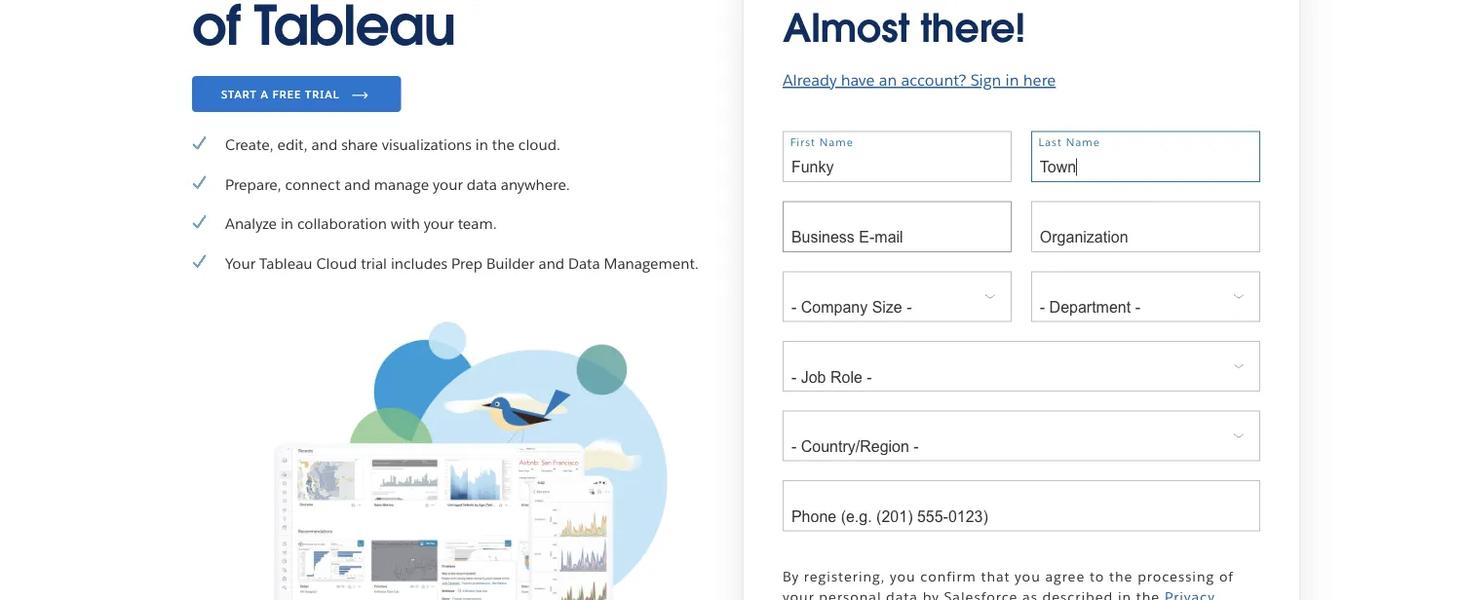 Task type: describe. For each thing, give the bounding box(es) containing it.
last name
[[1039, 135, 1101, 149]]

analyze
[[225, 215, 277, 234]]

cloud.
[[519, 136, 561, 155]]

collaboration
[[297, 215, 387, 234]]

described
[[1043, 588, 1114, 601]]

as
[[1023, 588, 1038, 601]]

cloud
[[316, 254, 357, 273]]

almost there!
[[783, 3, 1026, 53]]

and for share
[[311, 136, 338, 155]]

your tableau cloud trial includes prep builder and data management.
[[225, 254, 699, 273]]

prepare, connect and manage your data anywhere.
[[225, 175, 570, 194]]

Business E-mail email field
[[783, 201, 1012, 252]]

already have an account? sign in here
[[783, 70, 1056, 90]]

manage
[[374, 175, 429, 194]]

in right analyze
[[281, 215, 293, 234]]

1 vertical spatial the
[[1109, 568, 1133, 585]]

data inside by registering, you confirm that you agree to the processing of your personal data by salesforce as described in the
[[886, 588, 918, 601]]

anywhere.
[[501, 175, 570, 194]]

includes
[[391, 254, 448, 273]]

start
[[221, 87, 257, 101]]

and for manage
[[344, 175, 370, 194]]

first name
[[790, 135, 854, 149]]

free
[[273, 87, 301, 101]]

2 horizontal spatial the
[[1137, 588, 1160, 601]]

1 you from the left
[[890, 568, 916, 585]]

start a free trial link
[[192, 76, 401, 112]]

in right visualizations
[[476, 136, 488, 155]]

by
[[923, 588, 940, 601]]

Phone (e.g. (201) 555-0123) telephone field
[[783, 480, 1261, 532]]

personal
[[819, 588, 882, 601]]

prep
[[451, 254, 483, 273]]

already have an account? sign in here link
[[783, 70, 1056, 90]]

0 vertical spatial the
[[492, 136, 515, 155]]

create,
[[225, 136, 273, 155]]

0 horizontal spatial data
[[467, 175, 497, 194]]

Organization text field
[[1031, 201, 1261, 252]]

with
[[391, 215, 420, 234]]

last
[[1039, 135, 1063, 149]]

in inside by registering, you confirm that you agree to the processing of your personal data by salesforce as described in the
[[1118, 588, 1132, 601]]



Task type: vqa. For each thing, say whether or not it's contained in the screenshot.
If we get disconnected, don't worry, we'll also send you an email with a link to your trial.
no



Task type: locate. For each thing, give the bounding box(es) containing it.
there!
[[920, 3, 1026, 53]]

2 vertical spatial your
[[783, 588, 815, 601]]

trial right free
[[305, 87, 340, 101]]

0 vertical spatial and
[[311, 136, 338, 155]]

0 vertical spatial your
[[433, 175, 463, 194]]

the left the cloud.
[[492, 136, 515, 155]]

your right with on the left top of page
[[424, 215, 454, 234]]

by
[[783, 568, 800, 585]]

2 vertical spatial the
[[1137, 588, 1160, 601]]

2 horizontal spatial and
[[539, 254, 565, 273]]

and down share
[[344, 175, 370, 194]]

sign
[[971, 70, 1002, 90]]

a
[[261, 87, 269, 101]]

1 vertical spatial data
[[886, 588, 918, 601]]

1 vertical spatial and
[[344, 175, 370, 194]]

First Name text field
[[783, 131, 1012, 182]]

1 horizontal spatial trial
[[361, 254, 387, 273]]

builder
[[486, 254, 535, 273]]

create, edit, and share visualizations in the cloud.
[[225, 136, 561, 155]]

1 horizontal spatial and
[[344, 175, 370, 194]]

1 horizontal spatial name
[[1066, 135, 1101, 149]]

2 you from the left
[[1015, 568, 1041, 585]]

0 horizontal spatial name
[[820, 135, 854, 149]]

your
[[433, 175, 463, 194], [424, 215, 454, 234], [783, 588, 815, 601]]

you
[[890, 568, 916, 585], [1015, 568, 1041, 585]]

visualizations
[[382, 136, 472, 155]]

and left the data
[[539, 254, 565, 273]]

by registering, you confirm that you agree to the processing of your personal data by salesforce as described in the
[[783, 568, 1234, 601]]

trial for cloud
[[361, 254, 387, 273]]

that
[[981, 568, 1010, 585]]

edit,
[[277, 136, 308, 155]]

name right last
[[1066, 135, 1101, 149]]

2 vertical spatial and
[[539, 254, 565, 273]]

and
[[311, 136, 338, 155], [344, 175, 370, 194], [539, 254, 565, 273]]

almost
[[783, 3, 910, 53]]

name for last name
[[1066, 135, 1101, 149]]

name for first name
[[820, 135, 854, 149]]

0 vertical spatial data
[[467, 175, 497, 194]]

your down visualizations
[[433, 175, 463, 194]]

name right the first
[[820, 135, 854, 149]]

data
[[467, 175, 497, 194], [886, 588, 918, 601]]

0 horizontal spatial trial
[[305, 87, 340, 101]]

connect
[[285, 175, 341, 194]]

in right sign
[[1006, 70, 1019, 90]]

agree
[[1046, 568, 1086, 585]]

1 horizontal spatial you
[[1015, 568, 1041, 585]]

already
[[783, 70, 837, 90]]

account?
[[901, 70, 967, 90]]

an
[[879, 70, 897, 90]]

data left by
[[886, 588, 918, 601]]

1 horizontal spatial the
[[1109, 568, 1133, 585]]

team.
[[458, 215, 497, 234]]

your for data
[[433, 175, 463, 194]]

of
[[1220, 568, 1234, 585]]

and right edit,
[[311, 136, 338, 155]]

to
[[1090, 568, 1105, 585]]

analyze in collaboration with your team.
[[225, 215, 497, 234]]

first
[[790, 135, 816, 149]]

in right described
[[1118, 588, 1132, 601]]

in
[[1006, 70, 1019, 90], [476, 136, 488, 155], [281, 215, 293, 234], [1118, 588, 1132, 601]]

data
[[568, 254, 600, 273]]

confirm
[[921, 568, 977, 585]]

trial for free
[[305, 87, 340, 101]]

salesforce
[[944, 588, 1018, 601]]

have
[[841, 70, 875, 90]]

1 name from the left
[[820, 135, 854, 149]]

the
[[492, 136, 515, 155], [1109, 568, 1133, 585], [1137, 588, 1160, 601]]

your
[[225, 254, 256, 273]]

you left "confirm"
[[890, 568, 916, 585]]

you up the as at the bottom of the page
[[1015, 568, 1041, 585]]

name
[[820, 135, 854, 149], [1066, 135, 1101, 149]]

tableau
[[259, 254, 313, 273]]

0 horizontal spatial you
[[890, 568, 916, 585]]

your down by
[[783, 588, 815, 601]]

0 horizontal spatial and
[[311, 136, 338, 155]]

the down processing
[[1137, 588, 1160, 601]]

the right to
[[1109, 568, 1133, 585]]

start a free trial
[[221, 87, 340, 101]]

trial right cloud in the top left of the page
[[361, 254, 387, 273]]

management.
[[604, 254, 699, 273]]

Last Name text field
[[1031, 131, 1261, 182]]

1 vertical spatial trial
[[361, 254, 387, 273]]

data up team.
[[467, 175, 497, 194]]

here
[[1023, 70, 1056, 90]]

2 name from the left
[[1066, 135, 1101, 149]]

1 vertical spatial your
[[424, 215, 454, 234]]

0 horizontal spatial the
[[492, 136, 515, 155]]

0 vertical spatial trial
[[305, 87, 340, 101]]

registering,
[[804, 568, 886, 585]]

your inside by registering, you confirm that you agree to the processing of your personal data by salesforce as described in the
[[783, 588, 815, 601]]

1 horizontal spatial data
[[886, 588, 918, 601]]

share
[[341, 136, 378, 155]]

prepare,
[[225, 175, 281, 194]]

trial
[[305, 87, 340, 101], [361, 254, 387, 273]]

your for team.
[[424, 215, 454, 234]]

processing
[[1138, 568, 1215, 585]]



